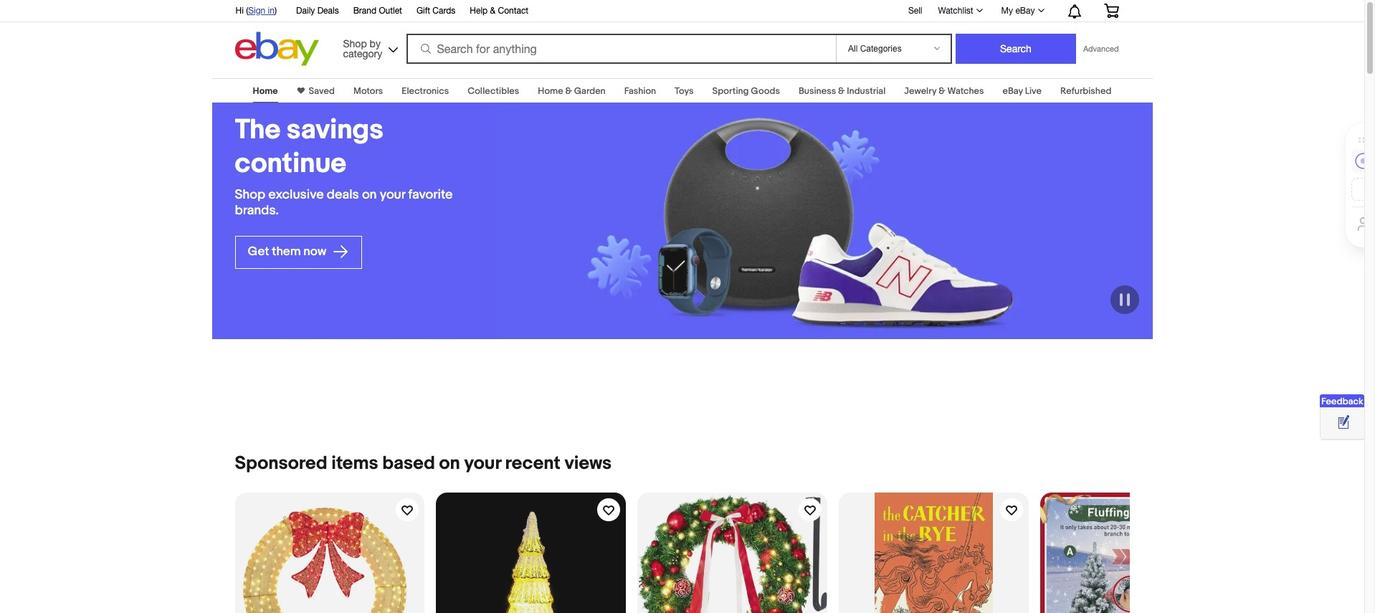 Task type: locate. For each thing, give the bounding box(es) containing it.
home
[[253, 85, 278, 97], [538, 85, 563, 97]]

home up the on the top left
[[253, 85, 278, 97]]

your left favorite
[[380, 187, 405, 203]]

1 horizontal spatial shop
[[343, 38, 367, 49]]

0 horizontal spatial your
[[380, 187, 405, 203]]

toys link
[[675, 85, 694, 97]]

shop left by
[[343, 38, 367, 49]]

fashion
[[624, 85, 656, 97]]

hi ( sign in )
[[236, 6, 277, 16]]

jewelry & watches
[[904, 85, 984, 97]]

business & industrial link
[[799, 85, 886, 97]]

goods
[[751, 85, 780, 97]]

ebay live
[[1003, 85, 1042, 97]]

my ebay
[[1001, 6, 1035, 16]]

0 vertical spatial on
[[362, 187, 377, 203]]

brand outlet
[[353, 6, 402, 16]]

& left garden
[[565, 85, 572, 97]]

1 vertical spatial shop
[[235, 187, 265, 203]]

1 horizontal spatial home
[[538, 85, 563, 97]]

ebay right my
[[1016, 6, 1035, 16]]

0 vertical spatial shop
[[343, 38, 367, 49]]

items
[[332, 452, 378, 475]]

on
[[362, 187, 377, 203], [439, 452, 460, 475]]

gift
[[417, 6, 430, 16]]

views
[[565, 452, 612, 475]]

get them now
[[248, 245, 329, 259]]

savings
[[287, 113, 384, 147]]

garden
[[574, 85, 606, 97]]

your shopping cart image
[[1103, 4, 1120, 18]]

jewelry
[[904, 85, 937, 97]]

watches
[[948, 85, 984, 97]]

& right the business
[[838, 85, 845, 97]]

favorite
[[408, 187, 453, 203]]

2 home from the left
[[538, 85, 563, 97]]

gift cards link
[[417, 4, 456, 19]]

1 home from the left
[[253, 85, 278, 97]]

daily deals link
[[296, 4, 339, 19]]

(
[[246, 6, 248, 16]]

saved link
[[304, 85, 335, 97]]

home & garden
[[538, 85, 606, 97]]

ebay inside my ebay link
[[1016, 6, 1035, 16]]

0 vertical spatial your
[[380, 187, 405, 203]]

0 vertical spatial ebay
[[1016, 6, 1035, 16]]

deals
[[317, 6, 339, 16]]

category
[[343, 48, 382, 59]]

none submit inside 'shop by category' banner
[[956, 34, 1076, 64]]

shop up brands. at the left
[[235, 187, 265, 203]]

shop inside "shop by category"
[[343, 38, 367, 49]]

advanced link
[[1076, 34, 1126, 63]]

my ebay link
[[994, 2, 1051, 19]]

sign in link
[[248, 6, 275, 16]]

watchlist link
[[930, 2, 989, 19]]

sell
[[908, 5, 922, 16]]

& right help
[[490, 6, 496, 16]]

sporting goods
[[712, 85, 780, 97]]

sporting
[[712, 85, 749, 97]]

0 horizontal spatial shop
[[235, 187, 265, 203]]

0 horizontal spatial on
[[362, 187, 377, 203]]

ebay left live
[[1003, 85, 1023, 97]]

1 horizontal spatial your
[[464, 452, 501, 475]]

1 horizontal spatial on
[[439, 452, 460, 475]]

& inside account 'navigation'
[[490, 6, 496, 16]]

& for garden
[[565, 85, 572, 97]]

fashion link
[[624, 85, 656, 97]]

& right jewelry
[[939, 85, 945, 97]]

account navigation
[[228, 0, 1130, 22]]

ebay inside the savings continue main content
[[1003, 85, 1023, 97]]

collectibles
[[468, 85, 519, 97]]

None submit
[[956, 34, 1076, 64]]

&
[[490, 6, 496, 16], [565, 85, 572, 97], [838, 85, 845, 97], [939, 85, 945, 97]]

& for watches
[[939, 85, 945, 97]]

home left garden
[[538, 85, 563, 97]]

saved
[[309, 85, 335, 97]]

1 vertical spatial your
[[464, 452, 501, 475]]

live
[[1025, 85, 1042, 97]]

toys
[[675, 85, 694, 97]]

hi
[[236, 6, 244, 16]]

get
[[248, 245, 269, 259]]

cards
[[433, 6, 456, 16]]

ebay
[[1016, 6, 1035, 16], [1003, 85, 1023, 97]]

gift cards
[[417, 6, 456, 16]]

brand
[[353, 6, 377, 16]]

exclusive
[[268, 187, 324, 203]]

0 horizontal spatial home
[[253, 85, 278, 97]]

business & industrial
[[799, 85, 886, 97]]

your
[[380, 187, 405, 203], [464, 452, 501, 475]]

the savings continue main content
[[0, 70, 1365, 613]]

them
[[272, 245, 301, 259]]

on right based
[[439, 452, 460, 475]]

sporting goods link
[[712, 85, 780, 97]]

your left recent on the left of the page
[[464, 452, 501, 475]]

shop
[[343, 38, 367, 49], [235, 187, 265, 203]]

continue
[[235, 147, 346, 181]]

sponsored
[[235, 452, 327, 475]]

electronics
[[402, 85, 449, 97]]

on right deals
[[362, 187, 377, 203]]

1 vertical spatial ebay
[[1003, 85, 1023, 97]]

electronics link
[[402, 85, 449, 97]]

the
[[235, 113, 281, 147]]

shop inside the savings continue shop exclusive deals on your favorite brands.
[[235, 187, 265, 203]]



Task type: describe. For each thing, give the bounding box(es) containing it.
)
[[275, 6, 277, 16]]

shop by category button
[[337, 32, 401, 63]]

your inside the savings continue shop exclusive deals on your favorite brands.
[[380, 187, 405, 203]]

brand outlet link
[[353, 4, 402, 19]]

refurbished link
[[1060, 85, 1112, 97]]

the savings continue link
[[235, 113, 473, 181]]

industrial
[[847, 85, 886, 97]]

help & contact
[[470, 6, 529, 16]]

Search for anything text field
[[408, 35, 833, 62]]

1 vertical spatial on
[[439, 452, 460, 475]]

daily
[[296, 6, 315, 16]]

sign
[[248, 6, 266, 16]]

home for home & garden
[[538, 85, 563, 97]]

refurbished
[[1060, 85, 1112, 97]]

in
[[268, 6, 275, 16]]

sell link
[[902, 5, 929, 16]]

advanced
[[1083, 44, 1119, 53]]

help & contact link
[[470, 4, 529, 19]]

get them now link
[[235, 236, 362, 269]]

by
[[370, 38, 381, 49]]

contact
[[498, 6, 529, 16]]

on inside the savings continue shop exclusive deals on your favorite brands.
[[362, 187, 377, 203]]

jewelry & watches link
[[904, 85, 984, 97]]

daily deals
[[296, 6, 339, 16]]

motors link
[[353, 85, 383, 97]]

& for industrial
[[838, 85, 845, 97]]

ebay live link
[[1003, 85, 1042, 97]]

collectibles link
[[468, 85, 519, 97]]

home & garden link
[[538, 85, 606, 97]]

recent
[[505, 452, 561, 475]]

my
[[1001, 6, 1013, 16]]

home for home
[[253, 85, 278, 97]]

& for contact
[[490, 6, 496, 16]]

shop by category
[[343, 38, 382, 59]]

feedback
[[1321, 396, 1364, 407]]

shop by category banner
[[228, 0, 1130, 70]]

brands.
[[235, 203, 279, 218]]

deals
[[327, 187, 359, 203]]

the savings continue shop exclusive deals on your favorite brands.
[[235, 113, 453, 218]]

now
[[304, 245, 326, 259]]

outlet
[[379, 6, 402, 16]]

based
[[382, 452, 435, 475]]

motors
[[353, 85, 383, 97]]

sponsored items based on your recent views
[[235, 452, 612, 475]]

business
[[799, 85, 836, 97]]

watchlist
[[938, 6, 973, 16]]

help
[[470, 6, 488, 16]]



Task type: vqa. For each thing, say whether or not it's contained in the screenshot.
the left ON
yes



